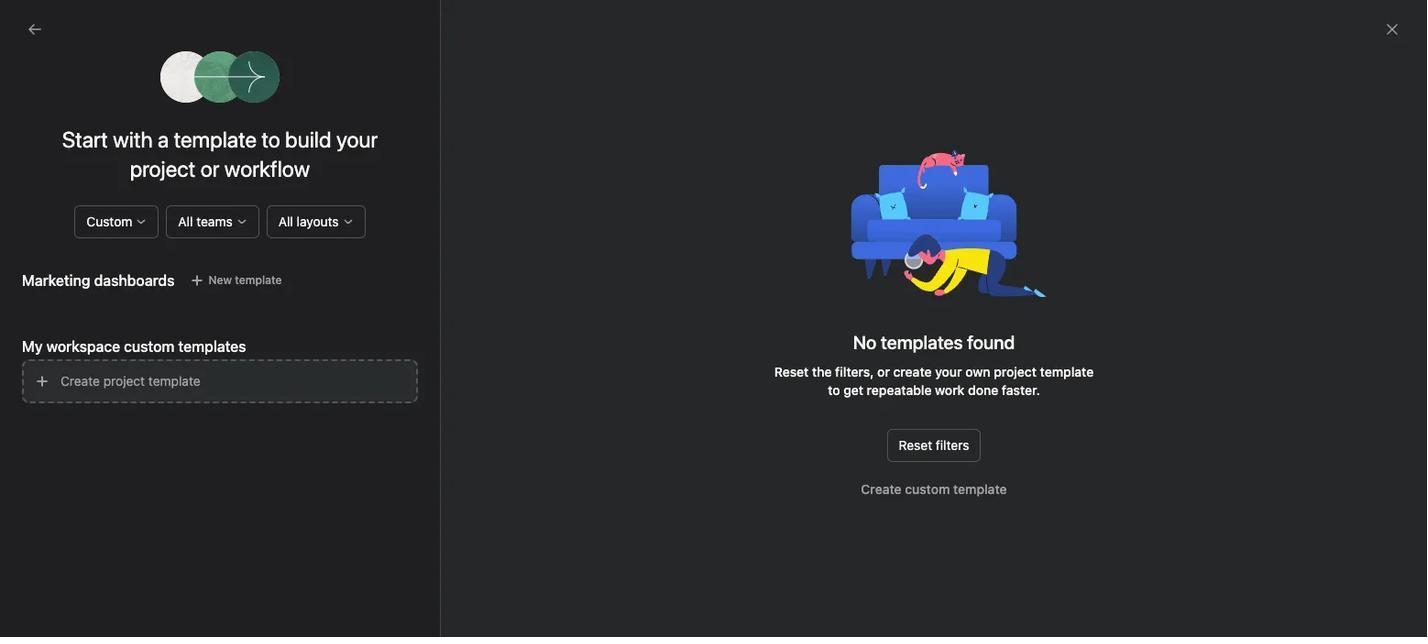 Task type: vqa. For each thing, say whether or not it's contained in the screenshot.
Create custom template's Create
yes



Task type: locate. For each thing, give the bounding box(es) containing it.
own
[[966, 364, 991, 379]]

all teams button
[[166, 205, 259, 238]]

to
[[262, 127, 280, 152], [828, 382, 841, 398]]

plan
[[195, 331, 220, 347]]

1 vertical spatial to
[[828, 382, 841, 398]]

project
[[130, 156, 196, 182], [150, 331, 191, 347], [994, 364, 1037, 379], [103, 373, 145, 389]]

functional
[[87, 331, 146, 347]]

0 horizontal spatial marketing dashboards
[[22, 272, 175, 289]]

create left custom
[[861, 481, 902, 497]]

0 horizontal spatial reset
[[775, 364, 809, 379]]

progress link
[[448, 111, 502, 136]]

1 horizontal spatial to
[[828, 382, 841, 398]]

teams
[[196, 214, 233, 229]]

team button
[[0, 394, 55, 413]]

new template button
[[182, 268, 290, 293]]

add
[[271, 155, 291, 169]]

all teams
[[178, 214, 233, 229]]

reset left the
[[775, 364, 809, 379]]

template right new
[[235, 273, 282, 287]]

1 horizontal spatial work
[[936, 382, 965, 398]]

reporting
[[48, 206, 106, 222]]

project up the done faster.
[[994, 364, 1037, 379]]

project down my workspace custom templates
[[103, 373, 145, 389]]

reset left "filters"
[[899, 437, 933, 453]]

progress
[[448, 111, 502, 127]]

marketing dashboards
[[301, 77, 486, 98], [22, 272, 175, 289]]

template inside start with a template to build your project or workflow
[[174, 127, 257, 152]]

1 vertical spatial marketing dashboards
[[22, 272, 175, 289]]

to left get
[[828, 382, 841, 398]]

template up the done faster.
[[1041, 364, 1094, 379]]

to inside reset the filters, or create your own project template to get repeatable work done faster.
[[828, 382, 841, 398]]

done faster.
[[968, 382, 1041, 398]]

repeatable
[[867, 382, 932, 398]]

your
[[336, 127, 378, 152], [936, 364, 963, 379]]

0 vertical spatial create
[[61, 373, 100, 389]]

project down a
[[130, 156, 196, 182]]

portfolios link
[[11, 229, 209, 259]]

work down the templates found
[[936, 382, 965, 398]]

list box
[[497, 7, 938, 37]]

reset
[[775, 364, 809, 379], [899, 437, 933, 453]]

create custom template button
[[857, 473, 1012, 506]]

no
[[853, 332, 877, 353]]

to up add
[[262, 127, 280, 152]]

reset filters button
[[887, 429, 982, 462]]

1 vertical spatial your
[[936, 364, 963, 379]]

template
[[174, 127, 257, 152], [235, 273, 282, 287], [1041, 364, 1094, 379], [148, 373, 201, 389], [954, 481, 1007, 497]]

marketing dashboards link
[[11, 354, 209, 383]]

0 horizontal spatial work
[[294, 155, 319, 169]]

task
[[858, 198, 882, 212]]

team
[[22, 395, 55, 411]]

1 row from the top
[[220, 188, 1428, 222]]

0 horizontal spatial to
[[262, 127, 280, 152]]

1 horizontal spatial your
[[936, 364, 963, 379]]

to inside start with a template to build your project or workflow
[[262, 127, 280, 152]]

work down build
[[294, 155, 319, 169]]

start with a template to build your project or workflow
[[62, 127, 378, 182]]

reporting link
[[11, 200, 209, 229]]

marketing dashboards
[[48, 360, 180, 376]]

reset inside reset the filters, or create your own project template to get repeatable work done faster.
[[775, 364, 809, 379]]

go back image
[[28, 22, 42, 37]]

my workspace custom templates
[[22, 338, 246, 355]]

1 horizontal spatial all
[[279, 214, 293, 229]]

all
[[178, 214, 193, 229], [279, 214, 293, 229]]

0 vertical spatial to
[[262, 127, 280, 152]]

0 horizontal spatial your
[[336, 127, 378, 152]]

new
[[209, 273, 232, 287]]

build
[[285, 127, 332, 152]]

work
[[294, 155, 319, 169], [936, 382, 965, 398]]

1 all from the left
[[178, 214, 193, 229]]

1 horizontal spatial reset
[[899, 437, 933, 453]]

0 vertical spatial marketing dashboards
[[301, 77, 486, 98]]

2 row from the top
[[220, 221, 1428, 223]]

1 vertical spatial create
[[861, 481, 902, 497]]

all layouts button
[[267, 205, 366, 238]]

your down the templates found
[[936, 364, 963, 379]]

0 horizontal spatial create
[[61, 373, 100, 389]]

work inside button
[[294, 155, 319, 169]]

row
[[220, 188, 1428, 222], [220, 221, 1428, 223]]

all left layouts
[[279, 214, 293, 229]]

create project template
[[61, 373, 201, 389]]

2 all from the left
[[279, 214, 293, 229]]

project inside button
[[103, 373, 145, 389]]

0 horizontal spatial all
[[178, 214, 193, 229]]

your right build
[[336, 127, 378, 152]]

template up 'or workflow'
[[174, 127, 257, 152]]

1 vertical spatial reset
[[899, 437, 933, 453]]

templates found
[[881, 332, 1015, 353]]

create
[[61, 373, 100, 389], [861, 481, 902, 497]]

goals link
[[11, 259, 209, 288]]

or
[[878, 364, 890, 379]]

marketing dashboards down portfolios link
[[22, 272, 175, 289]]

create for create custom template
[[861, 481, 902, 497]]

name
[[246, 198, 276, 212]]

all left teams
[[178, 214, 193, 229]]

progress
[[885, 198, 931, 212]]

1 horizontal spatial create
[[861, 481, 902, 497]]

0 vertical spatial your
[[336, 127, 378, 152]]

workspace
[[46, 338, 120, 355]]

0 vertical spatial reset
[[775, 364, 809, 379]]

create down workspace
[[61, 373, 100, 389]]

marketing dashboards up progress at the top
[[301, 77, 486, 98]]

1 vertical spatial work
[[936, 382, 965, 398]]

start
[[62, 127, 108, 152]]

0 vertical spatial work
[[294, 155, 319, 169]]

reset inside button
[[899, 437, 933, 453]]

1 horizontal spatial marketing dashboards
[[301, 77, 486, 98]]

add work
[[271, 155, 319, 169]]



Task type: describe. For each thing, give the bounding box(es) containing it.
hide sidebar image
[[24, 15, 39, 29]]

all for all layouts
[[279, 214, 293, 229]]

create custom template
[[861, 481, 1007, 497]]

get
[[844, 382, 864, 398]]

your inside start with a template to build your project or workflow
[[336, 127, 378, 152]]

the
[[812, 364, 832, 379]]

task progress
[[858, 198, 931, 212]]

cross-functional project plan link
[[11, 325, 220, 354]]

template inside reset the filters, or create your own project template to get repeatable work done faster.
[[1041, 364, 1094, 379]]

custom
[[905, 481, 950, 497]]

create
[[894, 364, 932, 379]]

insights element
[[0, 167, 220, 292]]

inbox link
[[11, 115, 209, 144]]

cross-
[[48, 331, 87, 347]]

create for create project template
[[61, 373, 100, 389]]

my
[[22, 338, 43, 355]]

reset filters
[[899, 437, 970, 453]]

project inside reset the filters, or create your own project template to get repeatable work done faster.
[[994, 364, 1037, 379]]

reset the filters, or create your own project template to get repeatable work done faster.
[[775, 364, 1094, 398]]

a
[[158, 127, 169, 152]]

reset for reset filters
[[899, 437, 933, 453]]

portfolios
[[48, 236, 104, 251]]

template down "filters"
[[954, 481, 1007, 497]]

no templates found
[[853, 332, 1015, 353]]

custom button
[[75, 205, 159, 238]]

layouts
[[297, 214, 339, 229]]

your inside reset the filters, or create your own project template to get repeatable work done faster.
[[936, 364, 963, 379]]

cross-functional project plan
[[48, 331, 220, 347]]

add work button
[[248, 149, 327, 175]]

reset for reset the filters, or create your own project template to get repeatable work done faster.
[[775, 364, 809, 379]]

custom
[[87, 214, 132, 229]]

with
[[113, 127, 153, 152]]

work inside reset the filters, or create your own project template to get repeatable work done faster.
[[936, 382, 965, 398]]

or workflow
[[200, 156, 310, 182]]

close image
[[1386, 22, 1400, 37]]

row containing name
[[220, 188, 1428, 222]]

project left plan
[[150, 331, 191, 347]]

marketing
[[48, 360, 107, 376]]

filters,
[[836, 364, 874, 379]]

dashboards
[[110, 360, 180, 376]]

inbox
[[48, 121, 80, 137]]

filters
[[936, 437, 970, 453]]

template down custom templates on the left
[[148, 373, 201, 389]]

create project template button
[[22, 359, 418, 403]]

all for all teams
[[178, 214, 193, 229]]

project inside start with a template to build your project or workflow
[[130, 156, 196, 182]]

new template
[[209, 273, 282, 287]]

all layouts
[[279, 214, 339, 229]]

goals
[[48, 265, 81, 281]]

custom templates
[[124, 338, 246, 355]]



